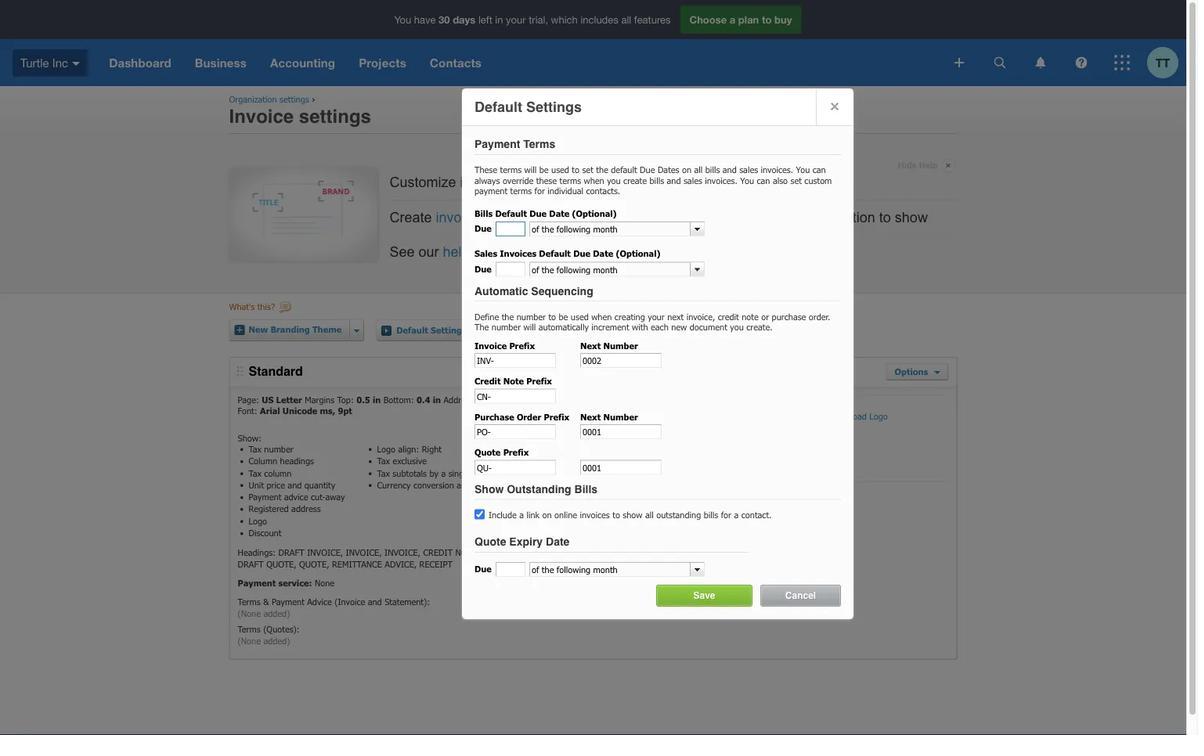 Task type: locate. For each thing, give the bounding box(es) containing it.
&
[[263, 597, 269, 607]]

total
[[514, 480, 531, 490]]

2 quote from the top
[[475, 536, 506, 548]]

1 horizontal spatial logo
[[377, 444, 396, 454]]

new
[[671, 322, 687, 333]]

page:
[[238, 395, 259, 405]]

0 vertical spatial be
[[539, 164, 549, 175]]

1 horizontal spatial svg image
[[1036, 57, 1046, 69]]

1 vertical spatial settings
[[299, 105, 371, 127]]

0 vertical spatial logo
[[870, 411, 888, 422]]

0 horizontal spatial you
[[394, 14, 411, 26]]

be up services
[[559, 311, 568, 322]]

help article link
[[443, 244, 511, 260]]

0 horizontal spatial on
[[542, 510, 552, 520]]

a
[[730, 14, 736, 26], [441, 468, 446, 478], [468, 480, 472, 490], [519, 510, 524, 520], [734, 510, 739, 520]]

quote
[[475, 447, 501, 458], [475, 536, 506, 548]]

1 vertical spatial (none
[[238, 636, 261, 646]]

1 next from the top
[[580, 340, 601, 351]]

next right order
[[580, 412, 601, 422]]

0 vertical spatial (optional)
[[572, 208, 617, 219]]

None text field
[[530, 222, 690, 236], [496, 262, 526, 277], [530, 563, 690, 577], [530, 222, 690, 236], [496, 262, 526, 277], [530, 563, 690, 577]]

invoice prefix
[[475, 340, 535, 351]]

logo right upload
[[870, 411, 888, 422]]

statement,
[[482, 548, 530, 558]]

1 vertical spatial inc
[[673, 406, 685, 416]]

inc inside turtle inc upload logo
[[673, 406, 685, 416]]

all left features
[[621, 14, 631, 26]]

the up contacts.
[[596, 164, 609, 175]]

branding
[[271, 324, 310, 335]]

organization
[[229, 94, 277, 105]]

advice
[[284, 492, 308, 502]]

2 horizontal spatial svg image
[[1076, 57, 1088, 69]]

1 vertical spatial when
[[592, 311, 612, 322]]

0 vertical spatial will
[[524, 164, 537, 175]]

1 horizontal spatial be
[[559, 311, 568, 322]]

due down sales
[[475, 264, 492, 274]]

logo inside show: tax number column headings tax column unit price and quantity payment advice cut-away registered address logo discount
[[249, 516, 267, 526]]

sales left also
[[740, 164, 758, 175]]

svg image
[[1036, 57, 1046, 69], [1076, 57, 1088, 69], [955, 58, 964, 67]]

Quote Prefix text field
[[475, 460, 556, 475]]

next number text field for purchase order prefix
[[580, 425, 662, 439]]

1 vertical spatial invoice
[[610, 325, 642, 335]]

to right online
[[613, 510, 620, 520]]

next down increment
[[580, 340, 601, 351]]

1 added) from the top
[[263, 608, 290, 619]]

None checkbox
[[475, 510, 485, 520]]

terms & payment advice (invoice and statement): (none added) terms (quotes): (none added)
[[238, 597, 430, 646]]

1 horizontal spatial used
[[571, 311, 589, 322]]

a left contact. at the right bottom of the page
[[734, 510, 739, 520]]

sales invoices default due date (optional) due
[[475, 248, 661, 274]]

show down hide
[[895, 209, 928, 225]]

0 horizontal spatial sales
[[684, 175, 703, 186]]

0 vertical spatial default settings
[[475, 99, 582, 115]]

logo left align: on the left bottom
[[377, 444, 396, 454]]

0 vertical spatial inc
[[52, 56, 68, 70]]

1 horizontal spatial default settings
[[475, 99, 582, 115]]

next for invoice prefix
[[580, 340, 601, 351]]

inc
[[52, 56, 68, 70], [673, 406, 685, 416]]

1 quote from the top
[[475, 447, 501, 458]]

1 vertical spatial on
[[542, 510, 552, 520]]

and inside show: tax number column headings tax column unit price and quantity payment advice cut-away registered address logo discount
[[288, 480, 302, 490]]

due down the "note,"
[[475, 564, 492, 575]]

turtle for turtle inc
[[20, 56, 49, 70]]

default down payment
[[495, 208, 527, 219]]

2 invoice, from the left
[[346, 548, 382, 558]]

1 horizontal spatial svg image
[[994, 57, 1006, 69]]

date inside sales invoices default due date (optional) due
[[593, 248, 614, 259]]

top:
[[337, 395, 354, 405]]

1 vertical spatial show
[[623, 510, 643, 520]]

invoice inside 'invoice reminders' link
[[610, 325, 642, 335]]

date down online
[[546, 536, 570, 548]]

default inside bills default due date (optional) due
[[495, 208, 527, 219]]

added) down the &
[[263, 608, 290, 619]]

0.4 right bottom:
[[417, 395, 430, 405]]

invoice down creating
[[610, 325, 642, 335]]

purchase
[[561, 548, 603, 558], [638, 548, 680, 558]]

can right brand
[[813, 164, 826, 175]]

options
[[895, 366, 931, 377]]

payment
[[475, 138, 520, 150], [495, 325, 533, 335], [249, 492, 281, 502], [238, 578, 276, 588], [272, 597, 305, 607]]

column
[[249, 456, 277, 466]]

a right as
[[468, 480, 472, 490]]

30
[[439, 14, 450, 26]]

1 vertical spatial next number text field
[[580, 425, 662, 439]]

credit
[[718, 311, 739, 322]]

inc for turtle inc
[[52, 56, 68, 70]]

logo inside turtle inc upload logo
[[870, 411, 888, 422]]

and
[[723, 164, 737, 175], [669, 174, 692, 190], [667, 175, 681, 186], [642, 209, 666, 225], [288, 480, 302, 490], [368, 597, 382, 607]]

payment down payment service: none
[[272, 597, 305, 607]]

a inside tt banner
[[730, 14, 736, 26]]

0 horizontal spatial for
[[535, 186, 545, 196]]

can left also
[[757, 175, 770, 186]]

choose a plan to buy
[[690, 14, 792, 26]]

invoice, up remittance
[[346, 548, 382, 558]]

1 horizontal spatial quote,
[[299, 559, 329, 569]]

single up as
[[449, 468, 470, 478]]

2 vertical spatial logo
[[249, 516, 267, 526]]

2 0.4 from the left
[[512, 395, 526, 405]]

1 vertical spatial tax
[[500, 480, 511, 490]]

1 horizontal spatial bills
[[575, 483, 598, 495]]

when inside define the number to be used when creating your next invoice, credit note or purchase order. the number will automatically increment with each new document you create.
[[592, 311, 612, 322]]

all inside tt banner
[[621, 14, 631, 26]]

default
[[475, 99, 522, 115], [495, 208, 527, 219], [539, 248, 571, 259], [397, 325, 428, 335]]

sales right the dates at the top right
[[684, 175, 703, 186]]

2 next number text field from the top
[[580, 425, 662, 439]]

to inside these terms will be used to set the default due dates on all bills and sales invoices. you can always override these terms when you create bills and sales invoices. you can also set custom payment terms for individual contacts.
[[572, 164, 580, 175]]

1 vertical spatial single
[[475, 480, 497, 490]]

each
[[651, 322, 669, 333]]

2 horizontal spatial invoice,
[[385, 548, 421, 558]]

0 vertical spatial number
[[603, 340, 638, 351]]

to right the information
[[880, 209, 891, 225]]

Next Number text field
[[580, 353, 662, 368], [580, 425, 662, 439]]

subtotals
[[393, 468, 427, 478]]

the
[[596, 164, 609, 175], [502, 311, 514, 322]]

1 vertical spatial logo
[[377, 444, 396, 454]]

used inside define the number to be used when creating your next invoice, credit note or purchase order. the number will automatically increment with each new document you create.
[[571, 311, 589, 322]]

headings
[[280, 456, 314, 466]]

0 vertical spatial next number
[[580, 340, 638, 351]]

1 purchase from the left
[[561, 548, 603, 558]]

0.4 up purchase order prefix
[[512, 395, 526, 405]]

new branding theme
[[249, 324, 342, 335]]

number for invoice prefix
[[603, 340, 638, 351]]

show: tax number column headings tax column unit price and quantity payment advice cut-away registered address logo discount
[[238, 433, 345, 538]]

payment inside terms & payment advice (invoice and statement): (none added) terms (quotes): (none added)
[[272, 597, 305, 607]]

0 horizontal spatial turtle
[[20, 56, 49, 70]]

0 vertical spatial (none
[[238, 608, 261, 619]]

a left plan
[[730, 14, 736, 26]]

1 horizontal spatial inc
[[673, 406, 685, 416]]

unicode
[[283, 406, 318, 416]]

(optional) down contacts.
[[572, 208, 617, 219]]

sales
[[475, 248, 497, 259]]

0 horizontal spatial 0.4
[[417, 395, 430, 405]]

bills default due date (optional) due
[[475, 208, 617, 234]]

1 horizontal spatial turtle
[[649, 406, 670, 416]]

1 horizontal spatial sales
[[740, 164, 758, 175]]

quote, up payment service: none
[[266, 559, 297, 569]]

1 next number text field from the top
[[580, 353, 662, 368]]

number inside show: tax number column headings tax column unit price and quantity payment advice cut-away registered address logo discount
[[264, 444, 294, 454]]

in
[[495, 14, 503, 26], [373, 395, 381, 405], [433, 395, 441, 405], [528, 395, 537, 405]]

hide
[[898, 160, 917, 170]]

you right also
[[796, 164, 810, 175]]

invoice, up none
[[307, 548, 343, 558]]

0 horizontal spatial logo
[[249, 516, 267, 526]]

invoice for invoice reminders
[[610, 325, 642, 335]]

settings
[[280, 94, 309, 105], [299, 105, 371, 127]]

which inside tt banner
[[551, 14, 578, 26]]

used up individual at the left top
[[551, 164, 569, 175]]

default up the payment terms at the left of the page
[[475, 99, 522, 115]]

0 horizontal spatial the
[[502, 311, 514, 322]]

a right by
[[441, 468, 446, 478]]

1 horizontal spatial on
[[682, 164, 692, 175]]

and up advice
[[288, 480, 302, 490]]

order,
[[606, 548, 636, 558], [683, 548, 713, 558]]

to left buy
[[762, 14, 772, 26]]

quote down include
[[475, 536, 506, 548]]

you left create.
[[730, 322, 744, 333]]

font:
[[238, 406, 257, 416]]

1 horizontal spatial 0.4
[[512, 395, 526, 405]]

0 vertical spatial used
[[551, 164, 569, 175]]

0 vertical spatial on
[[682, 164, 692, 175]]

payment up invoice prefix
[[495, 325, 533, 335]]

(optional) down logo
[[616, 248, 661, 259]]

settings left › on the top left
[[280, 94, 309, 105]]

inc inside popup button
[[52, 56, 68, 70]]

customize invoices to suit your organisation and match your brand
[[390, 174, 806, 190]]

(optional) inside sales invoices default due date (optional) due
[[616, 248, 661, 259]]

0 vertical spatial tax
[[473, 468, 485, 478]]

on right the dates at the top right
[[682, 164, 692, 175]]

order, down the outstanding
[[683, 548, 713, 558]]

the inside these terms will be used to set the default due dates on all bills and sales invoices. you can always override these terms when you create bills and sales invoices. you can also set custom payment terms for individual contacts.
[[596, 164, 609, 175]]

you inside define the number to be used when creating your next invoice, credit note or purchase order. the number will automatically increment with each new document you create.
[[730, 322, 744, 333]]

these terms will be used to set the default due dates on all bills and sales invoices. you can always override these terms when you create bills and sales invoices. you can also set custom payment terms for individual contacts.
[[475, 164, 832, 196]]

1 vertical spatial used
[[571, 311, 589, 322]]

2 number from the top
[[603, 412, 638, 422]]

0 vertical spatial next
[[580, 340, 601, 351]]

Invoice Prefix text field
[[475, 353, 556, 368]]

invoice down organization settings link
[[229, 105, 294, 127]]

your down contacts.
[[580, 209, 608, 225]]

when left creating
[[592, 311, 612, 322]]

›
[[312, 94, 315, 105]]

0 horizontal spatial svg image
[[72, 62, 80, 66]]

1 number from the top
[[603, 340, 638, 351]]

number up column
[[264, 444, 294, 454]]

to up individual at the left top
[[572, 164, 580, 175]]

number
[[603, 340, 638, 351], [603, 412, 638, 422]]

2 order, from the left
[[683, 548, 713, 558]]

your up the "invoice reminders"
[[648, 311, 665, 322]]

1 vertical spatial settings
[[431, 325, 467, 335]]

used up services
[[571, 311, 589, 322]]

0.4
[[417, 395, 430, 405], [512, 395, 526, 405]]

logo up discount
[[249, 516, 267, 526]]

date inside bills default due date (optional) due
[[549, 208, 570, 219]]

draft down headings:
[[238, 559, 264, 569]]

and right (invoice
[[368, 597, 382, 607]]

1 vertical spatial added)
[[263, 636, 290, 646]]

you have 30 days left in your trial, which includes all features
[[394, 14, 671, 26]]

1 next number from the top
[[580, 340, 638, 351]]

prefix right order
[[544, 412, 570, 422]]

contact.
[[742, 510, 772, 520]]

next number text field for invoice prefix
[[580, 353, 662, 368]]

None text field
[[496, 222, 526, 237], [530, 263, 690, 276], [580, 460, 662, 475], [496, 562, 526, 577], [496, 222, 526, 237], [530, 263, 690, 276], [580, 460, 662, 475], [496, 562, 526, 577]]

draft
[[278, 548, 304, 558], [533, 548, 559, 558], [238, 559, 264, 569]]

draft right statement, on the left bottom of page
[[533, 548, 559, 558]]

0 vertical spatial single
[[449, 468, 470, 478]]

0 vertical spatial next number text field
[[580, 353, 662, 368]]

0 horizontal spatial set
[[582, 164, 594, 175]]

tt banner
[[0, 0, 1187, 86]]

be inside these terms will be used to set the default due dates on all bills and sales invoices. you can always override these terms when you create bills and sales invoices. you can also set custom payment terms for individual contacts.
[[539, 164, 549, 175]]

2 purchase from the left
[[638, 548, 680, 558]]

date right the ,
[[549, 208, 570, 219]]

be inside define the number to be used when creating your next invoice, credit note or purchase order. the number will automatically increment with each new document you create.
[[559, 311, 568, 322]]

1 horizontal spatial invoice
[[475, 340, 507, 351]]

next number for invoice prefix
[[580, 340, 638, 351]]

0 horizontal spatial bills
[[475, 208, 493, 219]]

and left also
[[723, 164, 737, 175]]

terms left (quotes):
[[238, 624, 261, 635]]

payment up the &
[[238, 578, 276, 588]]

order, down the include a link on online invoices to show all outstanding bills for a contact.
[[606, 548, 636, 558]]

to inside define the number to be used when creating your next invoice, credit note or purchase order. the number will automatically increment with each new document you create.
[[549, 311, 556, 322]]

settings up the payment terms at the left of the page
[[526, 99, 582, 115]]

0 horizontal spatial order,
[[606, 548, 636, 558]]

2 next number from the top
[[580, 412, 638, 422]]

default settings link
[[376, 319, 473, 341]]

credit note prefix
[[475, 376, 552, 387]]

terms up these
[[523, 138, 556, 150]]

0 vertical spatial invoice
[[229, 105, 294, 127]]

creating
[[615, 311, 645, 322]]

1 vertical spatial quote
[[475, 536, 506, 548]]

0 vertical spatial when
[[584, 175, 604, 186]]

for
[[535, 186, 545, 196], [721, 510, 732, 520]]

due up help article link
[[475, 223, 492, 234]]

create
[[624, 175, 647, 186]]

quote up subtotal
[[475, 447, 501, 458]]

show left the outstanding
[[623, 510, 643, 520]]

quote, up none
[[299, 559, 329, 569]]

0 vertical spatial all
[[621, 14, 631, 26]]

turtle inside turtle inc upload logo
[[649, 406, 670, 416]]

0.5
[[357, 395, 370, 405]]

1 horizontal spatial invoices.
[[761, 164, 794, 175]]

invoice inside organization settings › invoice settings
[[229, 105, 294, 127]]

align:
[[398, 444, 419, 454]]

tax up the show at the bottom left
[[473, 468, 485, 478]]

quote,
[[266, 559, 297, 569], [299, 559, 329, 569]]

0 vertical spatial you
[[607, 175, 621, 186]]

bills down payment
[[475, 208, 493, 219]]

remittance
[[332, 559, 382, 569]]

for left contact. at the right bottom of the page
[[721, 510, 732, 520]]

will down the payment terms at the left of the page
[[524, 164, 537, 175]]

0 horizontal spatial quote,
[[266, 559, 297, 569]]

choose
[[690, 14, 727, 26]]

1 horizontal spatial order,
[[683, 548, 713, 558]]

3 invoice, from the left
[[385, 548, 421, 558]]

payment up these
[[475, 138, 520, 150]]

0 vertical spatial quote
[[475, 447, 501, 458]]

automatically
[[539, 322, 589, 333]]

quote expiry date
[[475, 536, 570, 548]]

logo align:                                      right tax                 exclusive tax subtotals                                                  by a single tax subtotal currency conversion as                                                          a single tax total
[[377, 444, 531, 490]]

and inside terms & payment advice (invoice and statement): (none added) terms (quotes): (none added)
[[368, 597, 382, 607]]

set up contacts.
[[582, 164, 594, 175]]

1 horizontal spatial purchase
[[638, 548, 680, 558]]

1 vertical spatial next
[[580, 412, 601, 422]]

which right trial,
[[551, 14, 578, 26]]

you
[[394, 14, 411, 26], [796, 164, 810, 175], [740, 175, 754, 186]]

single
[[449, 468, 470, 478], [475, 480, 497, 490]]

dates
[[658, 164, 680, 175]]

draft up the service:
[[278, 548, 304, 558]]

svg image inside turtle inc popup button
[[72, 62, 80, 66]]

default settings left "the"
[[397, 325, 467, 335]]

purchase down online
[[561, 548, 603, 558]]

0 vertical spatial turtle
[[20, 56, 49, 70]]

2 horizontal spatial all
[[694, 164, 703, 175]]

0 vertical spatial date
[[549, 208, 570, 219]]

margins
[[305, 395, 335, 405]]

quote for quote expiry date
[[475, 536, 506, 548]]

these
[[536, 175, 557, 186]]

increment
[[592, 322, 629, 333]]

padding:
[[476, 395, 510, 405]]

create
[[390, 209, 432, 225]]

1 vertical spatial you
[[730, 322, 744, 333]]

2 horizontal spatial logo
[[870, 411, 888, 422]]

0 horizontal spatial be
[[539, 164, 549, 175]]

2 next from the top
[[580, 412, 601, 422]]

on right link
[[542, 510, 552, 520]]

1 horizontal spatial invoice,
[[346, 548, 382, 558]]

1 vertical spatial the
[[502, 311, 514, 322]]

bottom:
[[384, 395, 414, 405]]

1 horizontal spatial which
[[710, 209, 746, 225]]

to inside tt banner
[[762, 14, 772, 26]]

0 vertical spatial invoices
[[460, 174, 511, 190]]

settings
[[526, 99, 582, 115], [431, 325, 467, 335]]

will inside define the number to be used when creating your next invoice, credit note or purchase order. the number will automatically increment with each new document you create.
[[524, 322, 536, 333]]

have
[[414, 14, 436, 26]]

will
[[524, 164, 537, 175], [524, 322, 536, 333]]

turtle for turtle inc upload logo
[[649, 406, 670, 416]]

navigation
[[97, 39, 944, 86]]

payment for services
[[495, 325, 533, 335]]

default inside sales invoices default due date (optional) due
[[539, 248, 571, 259]]

1 vertical spatial default settings
[[397, 325, 467, 335]]

order
[[517, 412, 542, 422]]

number up invoice prefix
[[492, 322, 521, 333]]

terms
[[523, 138, 556, 150], [238, 597, 261, 607], [238, 624, 261, 635]]

for right override
[[535, 186, 545, 196]]

bills up online
[[575, 483, 598, 495]]

added) down (quotes):
[[263, 636, 290, 646]]

default down bills default due date (optional) due
[[539, 248, 571, 259]]

be right override
[[539, 164, 549, 175]]

turtle inside popup button
[[20, 56, 49, 70]]

invoice down "the"
[[475, 340, 507, 351]]

1 horizontal spatial the
[[596, 164, 609, 175]]

0 horizontal spatial invoice
[[229, 105, 294, 127]]

0 vertical spatial show
[[895, 209, 928, 225]]

your right suit
[[557, 174, 584, 190]]

number up payment services
[[517, 311, 546, 322]]

svg image
[[1115, 55, 1130, 70], [994, 57, 1006, 69], [72, 62, 80, 66]]

0 vertical spatial the
[[596, 164, 609, 175]]



Task type: vqa. For each thing, say whether or not it's contained in the screenshot.
SAVE
yes



Task type: describe. For each thing, give the bounding box(es) containing it.
standard
[[249, 364, 303, 379]]

inc for turtle inc upload logo
[[673, 406, 685, 416]]

the inside define the number to be used when creating your next invoice, credit note or purchase order. the number will automatically increment with each new document you create.
[[502, 311, 514, 322]]

quote for quote prefix
[[475, 447, 501, 458]]

cancel
[[786, 591, 816, 602]]

includes
[[581, 14, 619, 26]]

1 horizontal spatial tax
[[500, 480, 511, 490]]

define the number to be used when creating your next invoice, credit note or purchase order. the number will automatically increment with each new document you create.
[[475, 311, 831, 333]]

you inside tt banner
[[394, 14, 411, 26]]

in left address
[[433, 395, 441, 405]]

see
[[390, 244, 415, 260]]

address
[[444, 395, 474, 405]]

bills inside bills default due date (optional) due
[[475, 208, 493, 219]]

0 vertical spatial terms
[[523, 138, 556, 150]]

advice,
[[385, 559, 417, 569]]

0 horizontal spatial tax
[[473, 468, 485, 478]]

and right logo
[[642, 209, 666, 225]]

default inside default settings link
[[397, 325, 428, 335]]

prefix right note
[[527, 376, 552, 387]]

purchase order prefix
[[475, 412, 570, 422]]

in right 0.5
[[373, 395, 381, 405]]

unit
[[249, 480, 264, 490]]

save
[[694, 591, 716, 602]]

turtle inc
[[20, 56, 68, 70]]

due right learn on the top of the page
[[573, 248, 591, 259]]

column
[[264, 468, 292, 478]]

show
[[475, 483, 504, 495]]

online
[[555, 510, 577, 520]]

Purchase Order Prefix text field
[[475, 425, 556, 439]]

turtle inc upload logo
[[649, 406, 888, 422]]

1 horizontal spatial settings
[[526, 99, 582, 115]]

tt button
[[1148, 39, 1187, 86]]

and left match
[[669, 174, 692, 190]]

prefix up quote prefix text field
[[503, 447, 529, 458]]

due inside these terms will be used to set the default due dates on all bills and sales invoices. you can always override these terms when you create bills and sales invoices. you can also set custom payment terms for individual contacts.
[[640, 164, 655, 175]]

hide help link
[[898, 156, 955, 175]]

organization settings › invoice settings
[[229, 94, 371, 127]]

and right create
[[667, 175, 681, 186]]

when inside these terms will be used to set the default due dates on all bills and sales invoices. you can always override these terms when you create bills and sales invoices. you can also set custom payment terms for individual contacts.
[[584, 175, 604, 186]]

price
[[267, 480, 285, 490]]

more
[[566, 244, 598, 260]]

expiry
[[509, 536, 543, 548]]

services
[[536, 325, 572, 335]]

credit
[[475, 376, 501, 387]]

none
[[315, 578, 335, 588]]

bills right the dates at the top right
[[706, 164, 720, 175]]

1 horizontal spatial draft
[[278, 548, 304, 558]]

next number for purchase order prefix
[[580, 412, 638, 422]]

1 vertical spatial terms
[[238, 597, 261, 607]]

your inside tt banner
[[506, 14, 526, 26]]

your inside define the number to be used when creating your next invoice, credit note or purchase order. the number will automatically increment with each new document you create.
[[648, 311, 665, 322]]

match
[[696, 174, 735, 190]]

service:
[[278, 578, 312, 588]]

ms,
[[320, 406, 335, 416]]

,
[[545, 209, 549, 225]]

2 vertical spatial all
[[645, 510, 654, 520]]

2 quote, from the left
[[299, 559, 329, 569]]

1 horizontal spatial single
[[475, 480, 497, 490]]

add
[[553, 209, 576, 225]]

invoice for invoice prefix
[[475, 340, 507, 351]]

note,
[[456, 548, 480, 558]]

0 horizontal spatial can
[[757, 175, 770, 186]]

1 horizontal spatial can
[[813, 164, 826, 175]]

create.
[[747, 322, 773, 333]]

select
[[669, 209, 706, 225]]

payment terms
[[475, 138, 556, 150]]

0 horizontal spatial svg image
[[955, 58, 964, 67]]

9pt
[[338, 406, 352, 416]]

tt
[[1156, 56, 1170, 70]]

navigation inside tt banner
[[97, 39, 944, 86]]

registered
[[249, 504, 289, 514]]

these
[[475, 164, 497, 175]]

to left suit
[[515, 174, 527, 190]]

bills right create
[[650, 175, 664, 186]]

purchase
[[475, 412, 514, 422]]

discount
[[249, 528, 282, 538]]

1 quote, from the left
[[266, 559, 297, 569]]

payment services link
[[480, 319, 587, 341]]

0 horizontal spatial invoices.
[[705, 175, 738, 186]]

(optional) inside bills default due date (optional) due
[[572, 208, 617, 219]]

0 horizontal spatial settings
[[431, 325, 467, 335]]

next
[[667, 311, 684, 322]]

1 horizontal spatial invoices
[[580, 510, 610, 520]]

0 horizontal spatial draft
[[238, 559, 264, 569]]

you inside these terms will be used to set the default due dates on all bills and sales invoices. you can always override these terms when you create bills and sales invoices. you can also set custom payment terms for individual contacts.
[[607, 175, 621, 186]]

logo inside logo align:                                      right tax                 exclusive tax subtotals                                                  by a single tax subtotal currency conversion as                                                          a single tax total
[[377, 444, 396, 454]]

1 order, from the left
[[606, 548, 636, 558]]

number for purchase order prefix
[[603, 412, 638, 422]]

organisation
[[588, 174, 665, 190]]

1 (none from the top
[[238, 608, 261, 619]]

order.
[[809, 311, 831, 322]]

0 horizontal spatial invoices
[[460, 174, 511, 190]]

new
[[249, 324, 268, 335]]

bills right the outstanding
[[704, 510, 719, 520]]

what's this?
[[229, 301, 275, 312]]

page: us letter margins top: 0.5 in bottom: 0.4 in address padding: 0.4 in font: arial unicode ms,               9pt
[[238, 395, 537, 416]]

a left link
[[519, 510, 524, 520]]

include a link on online invoices to show all outstanding bills for a contact.
[[489, 510, 772, 520]]

invoice templates link
[[436, 209, 545, 225]]

1 0.4 from the left
[[417, 395, 430, 405]]

or
[[762, 311, 769, 322]]

right
[[422, 444, 442, 454]]

headings:
[[238, 548, 276, 558]]

override
[[503, 175, 534, 186]]

will inside these terms will be used to set the default due dates on all bills and sales invoices. you can always override these terms when you create bills and sales invoices. you can also set custom payment terms for individual contacts.
[[524, 164, 537, 175]]

receipt
[[420, 559, 453, 569]]

number for show: tax number column headings tax column unit price and quantity payment advice cut-away registered address logo discount
[[264, 444, 294, 454]]

statement):
[[385, 597, 430, 607]]

invoice reminders link
[[595, 319, 706, 341]]

to left learn on the top of the page
[[515, 244, 527, 260]]

left
[[479, 14, 492, 26]]

outstanding
[[507, 483, 572, 495]]

all inside these terms will be used to set the default due dates on all bills and sales invoices. you can always override these terms when you create bills and sales invoices. you can also set custom payment terms for individual contacts.
[[694, 164, 703, 175]]

payment services
[[495, 325, 572, 335]]

document
[[690, 322, 728, 333]]

1 horizontal spatial set
[[791, 175, 802, 186]]

hide help
[[898, 160, 938, 170]]

automatic sequencing
[[475, 285, 593, 297]]

for inside these terms will be used to set the default due dates on all bills and sales invoices. you can always override these terms when you create bills and sales invoices. you can also set custom payment terms for individual contacts.
[[535, 186, 545, 196]]

see our help article to learn more
[[390, 244, 598, 260]]

what's
[[229, 301, 255, 312]]

prefix up the invoice prefix text box
[[509, 340, 535, 351]]

learn
[[531, 244, 562, 260]]

link
[[527, 510, 540, 520]]

used inside these terms will be used to set the default due dates on all bills and sales invoices. you can always override these terms when you create bills and sales invoices. you can also set custom payment terms for individual contacts.
[[551, 164, 569, 175]]

us
[[262, 395, 274, 405]]

also
[[773, 175, 788, 186]]

your left also
[[738, 174, 766, 190]]

Credit Note Prefix text field
[[475, 389, 556, 404]]

letter
[[276, 395, 302, 405]]

2 horizontal spatial svg image
[[1115, 55, 1130, 70]]

quote prefix
[[475, 447, 529, 458]]

2 added) from the top
[[263, 636, 290, 646]]

1 horizontal spatial for
[[721, 510, 732, 520]]

2 vertical spatial terms
[[238, 624, 261, 635]]

2 horizontal spatial you
[[796, 164, 810, 175]]

custom
[[805, 175, 832, 186]]

the
[[475, 322, 489, 333]]

note
[[742, 311, 759, 322]]

arial
[[260, 406, 280, 416]]

in up order
[[528, 395, 537, 405]]

0 horizontal spatial default settings
[[397, 325, 467, 335]]

on inside these terms will be used to set the default due dates on all bills and sales invoices. you can always override these terms when you create bills and sales invoices. you can also set custom payment terms for individual contacts.
[[682, 164, 692, 175]]

1 invoice, from the left
[[307, 548, 343, 558]]

sequencing
[[531, 285, 593, 297]]

(quotes):
[[263, 624, 300, 635]]

2 (none from the top
[[238, 636, 261, 646]]

theme
[[312, 324, 342, 335]]

due left add
[[530, 208, 547, 219]]

with
[[632, 322, 648, 333]]

0 horizontal spatial single
[[449, 468, 470, 478]]

trial,
[[529, 14, 548, 26]]

0 vertical spatial settings
[[280, 94, 309, 105]]

address
[[291, 504, 321, 514]]

payment for service:
[[238, 578, 276, 588]]

2 vertical spatial date
[[546, 536, 570, 548]]

2 horizontal spatial draft
[[533, 548, 559, 558]]

help
[[919, 160, 938, 170]]

next for purchase order prefix
[[580, 412, 601, 422]]

payment for terms
[[475, 138, 520, 150]]

features
[[634, 14, 671, 26]]

upload logo link
[[782, 395, 947, 482]]

1 horizontal spatial you
[[740, 175, 754, 186]]

number for define the number to be used when creating your next invoice, credit note or purchase order. the number will automatically increment with each new document you create.
[[517, 311, 546, 322]]

in inside tt banner
[[495, 14, 503, 26]]

payment
[[475, 186, 508, 196]]

payment inside show: tax number column headings tax column unit price and quantity payment advice cut-away registered address logo discount
[[249, 492, 281, 502]]



